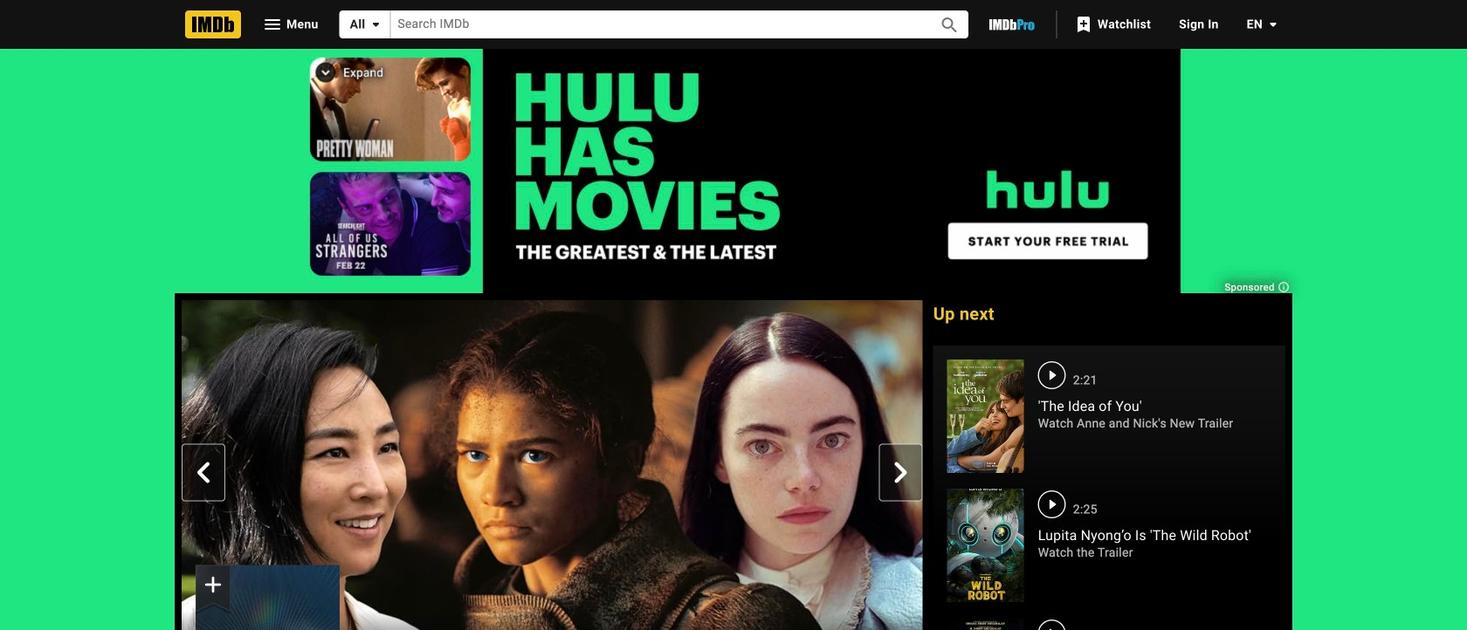 Task type: vqa. For each thing, say whether or not it's contained in the screenshot.
the watchers image on the right bottom of the page
yes



Task type: describe. For each thing, give the bounding box(es) containing it.
Search IMDb text field
[[391, 11, 920, 38]]

watchlist image
[[1073, 14, 1094, 35]]

the idea of you image
[[947, 360, 1024, 474]]

submit search image
[[939, 15, 960, 36]]



Task type: locate. For each thing, give the bounding box(es) containing it.
1 arrow drop down image from the left
[[365, 14, 386, 35]]

None search field
[[339, 10, 969, 38]]

home image
[[185, 10, 241, 38]]

the wild robot image
[[947, 489, 1024, 603]]

10 women at the top of their game in 2024 image
[[182, 300, 923, 631], [196, 565, 340, 631], [196, 566, 340, 631]]

menu image
[[262, 14, 283, 35]]

chevron right inline image
[[891, 462, 912, 483]]

group
[[182, 300, 923, 631], [196, 565, 340, 631]]

arrow drop down image
[[365, 14, 386, 35], [1263, 14, 1284, 35]]

2 arrow drop down image from the left
[[1263, 14, 1284, 35]]

the watchers image
[[947, 618, 1024, 631]]

1 horizontal spatial arrow drop down image
[[1263, 14, 1284, 35]]

chevron left inline image
[[193, 462, 214, 483]]

0 horizontal spatial arrow drop down image
[[365, 14, 386, 35]]

None field
[[391, 11, 920, 38]]



